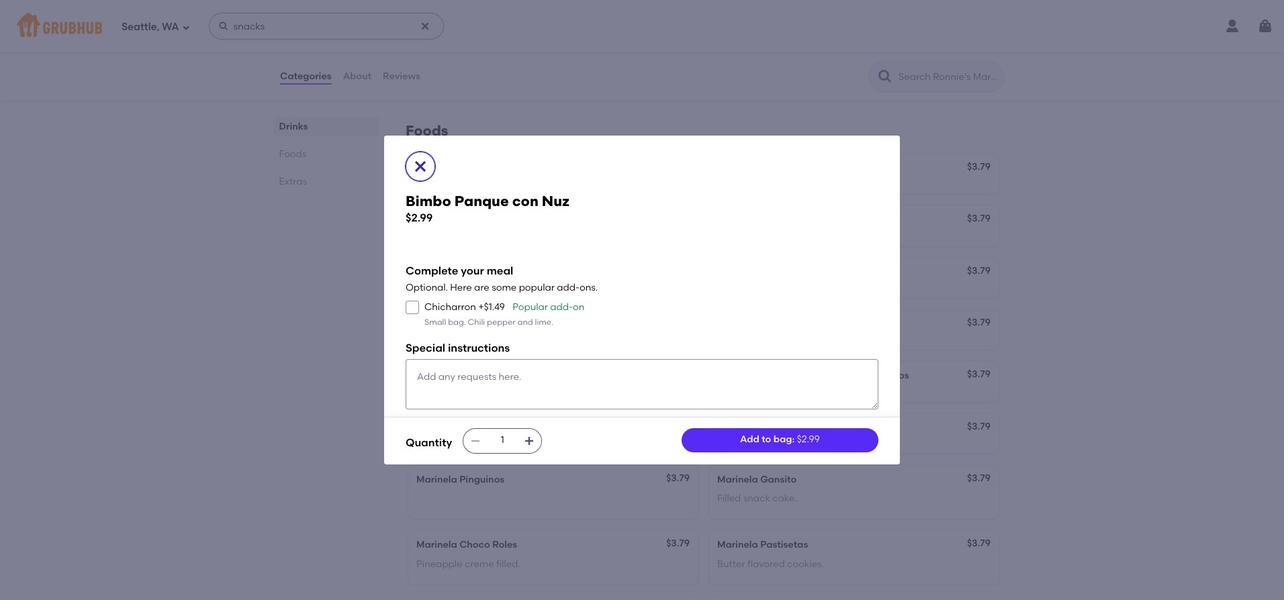Task type: describe. For each thing, give the bounding box(es) containing it.
filled
[[717, 493, 741, 505]]

bag.
[[448, 318, 466, 327]]

marinela pastisetas
[[717, 540, 808, 551]]

ons.
[[580, 282, 598, 294]]

butter flavored cookies.
[[717, 559, 824, 570]]

popular
[[519, 282, 555, 294]]

bimbo nito button
[[408, 258, 699, 298]]

filled.
[[496, 559, 520, 570]]

meal
[[487, 265, 513, 277]]

marinela for marinela pastisetas
[[717, 540, 758, 551]]

energy
[[746, 49, 778, 60]]

complete your meal optional. here are some popular add-ons.
[[406, 265, 598, 294]]

vainilla
[[522, 214, 556, 226]]

rebanadas
[[448, 318, 502, 330]]

Special instructions text field
[[406, 359, 879, 409]]

and
[[518, 318, 533, 327]]

categories button
[[279, 52, 332, 101]]

are
[[474, 282, 490, 294]]

to
[[762, 434, 771, 446]]

chili
[[468, 318, 485, 327]]

about
[[343, 70, 372, 82]]

foods tab
[[279, 147, 373, 161]]

extras
[[279, 176, 307, 187]]

oz.
[[428, 68, 440, 79]]

gansito
[[760, 474, 797, 486]]

pastisetas
[[760, 540, 808, 551]]

filled snack cake.
[[717, 493, 797, 505]]

+
[[478, 301, 484, 313]]

pineapple
[[416, 559, 463, 570]]

bimbo rebanadas
[[416, 318, 502, 330]]

mantecadas for bimbo mini mantecadas chocolate chips
[[771, 370, 829, 382]]

add- inside complete your meal optional. here are some popular add-ons.
[[557, 282, 580, 294]]

$2.99 down azucaradas
[[797, 434, 820, 446]]

marinela gansito
[[717, 474, 797, 486]]

Input item quantity number field
[[488, 429, 517, 453]]

pineapple creme filled.
[[416, 559, 520, 570]]

Search Ronnie's Market search field
[[897, 71, 1000, 83]]

marinela for marinela gansito
[[717, 474, 758, 486]]

nito
[[448, 266, 468, 278]]

bimbo mini mantecadas
[[416, 370, 528, 382]]

bimbo panque con nuz
[[416, 163, 524, 174]]

snack
[[743, 493, 770, 505]]

$3.79 button for bimbo rebanadas button at bottom
[[709, 310, 1000, 350]]

drink
[[780, 49, 804, 60]]

16 oz.
[[416, 68, 440, 79]]

special
[[406, 342, 445, 355]]

roles
[[492, 540, 517, 551]]

bimbo rebanadas button
[[408, 310, 699, 350]]

$3.79 button for bimbo panque con nuz button
[[709, 154, 1000, 194]]

$1.49
[[484, 301, 505, 313]]

$3.79 button for bimbo conchas sabor vainilla button
[[709, 206, 1000, 246]]

bimbo mini mantecadas nuts
[[416, 422, 552, 434]]

bag:
[[774, 434, 795, 446]]

chicharron
[[425, 301, 476, 313]]

full throttle
[[416, 49, 471, 60]]

azucaradas
[[781, 422, 837, 434]]

bimbo for bimbo donas azucaradas
[[717, 422, 747, 434]]

add
[[740, 434, 760, 446]]

flavored
[[748, 559, 785, 570]]

seattle, wa
[[122, 21, 179, 33]]

instructions
[[448, 342, 510, 355]]

reviews button
[[382, 52, 421, 101]]

355
[[416, 2, 433, 14]]

search icon image
[[877, 69, 893, 85]]

mantecadas for bimbo mini mantecadas
[[470, 370, 528, 382]]

lime.
[[535, 318, 554, 327]]

$2.99 up the search ronnie's market search box at the right
[[967, 47, 991, 59]]

categories
[[280, 70, 332, 82]]

bimbo nito
[[416, 266, 468, 278]]

bimbo mini mantecadas button
[[408, 362, 699, 402]]

here
[[450, 282, 472, 294]]

marinela pinguinos
[[416, 474, 505, 486]]

reviews
[[383, 70, 420, 82]]

wa
[[162, 21, 179, 33]]

bimbo donas azucaradas
[[717, 422, 837, 434]]

special instructions
[[406, 342, 510, 355]]

marinela for marinela choco roles
[[416, 540, 457, 551]]

choco
[[460, 540, 490, 551]]

drinks
[[279, 121, 308, 132]]

355 ml.
[[416, 2, 449, 14]]

chicharron + $1.49
[[425, 301, 505, 313]]



Task type: vqa. For each thing, say whether or not it's contained in the screenshot.
$3.79
yes



Task type: locate. For each thing, give the bounding box(es) containing it.
mini for bimbo mini mantecadas nuts
[[448, 422, 468, 434]]

some
[[492, 282, 517, 294]]

0 horizontal spatial foods
[[279, 148, 307, 160]]

bimbo for bimbo panque con nuz $2.99
[[406, 193, 451, 210]]

nuz for bimbo panque con nuz
[[506, 163, 524, 174]]

bimbo inside bimbo panque con nuz $2.99
[[406, 193, 451, 210]]

bimbo mini mantecadas chocolate chips
[[717, 370, 909, 382]]

nuts
[[531, 422, 552, 434]]

mini down special instructions
[[448, 370, 468, 382]]

panque up bimbo conchas sabor vainilla
[[455, 193, 509, 210]]

mini inside button
[[448, 370, 468, 382]]

panque up bimbo panque con nuz $2.99
[[448, 163, 484, 174]]

mantecadas down instructions
[[470, 370, 528, 382]]

nuz for bimbo panque con nuz $2.99
[[542, 193, 569, 210]]

0 vertical spatial nuz
[[506, 163, 524, 174]]

drinks tab
[[279, 120, 373, 134]]

add- up on
[[557, 282, 580, 294]]

donas
[[749, 422, 779, 434]]

nuz up bimbo panque con nuz $2.99
[[506, 163, 524, 174]]

conchas
[[448, 214, 490, 226]]

add to bag: $2.99
[[740, 434, 820, 446]]

foods up extras at the left top of the page
[[279, 148, 307, 160]]

$3.79 button
[[709, 154, 1000, 194], [709, 206, 1000, 246], [709, 258, 1000, 298], [709, 310, 1000, 350]]

extras tab
[[279, 175, 373, 189]]

popular add-on
[[513, 301, 585, 313]]

2 $3.79 button from the top
[[709, 206, 1000, 246]]

mantecadas left nuts
[[470, 422, 528, 434]]

panque for bimbo panque con nuz $2.99
[[455, 193, 509, 210]]

popular
[[513, 301, 548, 313]]

$2.99 inside bimbo panque con nuz $2.99
[[406, 212, 433, 225]]

complete
[[406, 265, 458, 277]]

mantecadas
[[470, 370, 528, 382], [771, 370, 829, 382], [470, 422, 528, 434]]

con up bimbo panque con nuz $2.99
[[486, 163, 504, 174]]

marinela up the 'filled'
[[717, 474, 758, 486]]

pepper
[[487, 318, 516, 327]]

con up vainilla
[[512, 193, 539, 210]]

con inside bimbo panque con nuz button
[[486, 163, 504, 174]]

add-
[[557, 282, 580, 294], [550, 301, 573, 313]]

bimbo for bimbo mini mantecadas
[[416, 370, 446, 382]]

bimbo for bimbo nito
[[416, 266, 446, 278]]

pinguinos
[[460, 474, 505, 486]]

1 horizontal spatial nuz
[[542, 193, 569, 210]]

cake.
[[773, 493, 797, 505]]

mini
[[448, 370, 468, 382], [749, 370, 769, 382], [448, 422, 468, 434]]

con inside bimbo panque con nuz $2.99
[[512, 193, 539, 210]]

1 vertical spatial add-
[[550, 301, 573, 313]]

0 vertical spatial foods
[[406, 122, 448, 139]]

your
[[461, 265, 484, 277]]

panque inside bimbo panque con nuz $2.99
[[455, 193, 509, 210]]

foods inside tab
[[279, 148, 307, 160]]

1 vertical spatial foods
[[279, 148, 307, 160]]

1 vertical spatial panque
[[455, 193, 509, 210]]

0 vertical spatial panque
[[448, 163, 484, 174]]

bimbo for bimbo mini mantecadas chocolate chips
[[717, 370, 747, 382]]

355 ml. button
[[408, 0, 699, 29]]

mantecadas inside button
[[470, 370, 528, 382]]

chips
[[883, 370, 909, 382]]

mini for bimbo mini mantecadas chocolate chips
[[749, 370, 769, 382]]

4 $3.79 button from the top
[[709, 310, 1000, 350]]

bimbo for bimbo conchas sabor vainilla
[[416, 214, 446, 226]]

svg image
[[420, 21, 430, 32]]

chocolate
[[832, 370, 880, 382]]

1 $3.79 button from the top
[[709, 154, 1000, 194]]

reign
[[717, 49, 744, 60]]

marinela up the pineapple
[[416, 540, 457, 551]]

$2.99 left the conchas
[[406, 212, 433, 225]]

bimbo for bimbo rebanadas
[[416, 318, 446, 330]]

seattle,
[[122, 21, 160, 33]]

0 vertical spatial con
[[486, 163, 504, 174]]

$2.99
[[666, 47, 690, 59], [967, 47, 991, 59], [406, 212, 433, 225], [797, 434, 820, 446]]

sabor
[[492, 214, 520, 226]]

bimbo conchas sabor vainilla
[[416, 214, 556, 226]]

bimbo for bimbo mini mantecadas nuts
[[416, 422, 446, 434]]

optional.
[[406, 282, 448, 294]]

$2.99 left reign
[[666, 47, 690, 59]]

con for bimbo panque con nuz $2.99
[[512, 193, 539, 210]]

foods up bimbo panque con nuz
[[406, 122, 448, 139]]

small
[[425, 318, 446, 327]]

$3.79
[[967, 161, 991, 173], [967, 213, 991, 225], [967, 265, 991, 276], [967, 317, 991, 328], [967, 369, 991, 380], [666, 421, 690, 432], [967, 421, 991, 432], [666, 473, 690, 484], [967, 473, 991, 484], [666, 538, 690, 550], [967, 538, 991, 550]]

panque for bimbo panque con nuz
[[448, 163, 484, 174]]

nuz inside bimbo panque con nuz button
[[506, 163, 524, 174]]

0 horizontal spatial nuz
[[506, 163, 524, 174]]

marinela choco roles
[[416, 540, 517, 551]]

marinela up "butter"
[[717, 540, 758, 551]]

full
[[416, 49, 432, 60]]

0 vertical spatial add-
[[557, 282, 580, 294]]

mini up donas
[[749, 370, 769, 382]]

3 $3.79 button from the top
[[709, 258, 1000, 298]]

bimbo
[[416, 163, 446, 174], [406, 193, 451, 210], [416, 214, 446, 226], [416, 266, 446, 278], [416, 318, 446, 330], [416, 370, 446, 382], [717, 370, 747, 382], [416, 422, 446, 434], [717, 422, 747, 434]]

mantecadas for bimbo mini mantecadas nuts
[[470, 422, 528, 434]]

mini up quantity
[[448, 422, 468, 434]]

nuz inside bimbo panque con nuz $2.99
[[542, 193, 569, 210]]

panque inside bimbo panque con nuz button
[[448, 163, 484, 174]]

reign energy drink
[[717, 49, 804, 60]]

small bag. chili pepper and lime.
[[425, 318, 554, 327]]

add- up lime.
[[550, 301, 573, 313]]

mantecadas up azucaradas
[[771, 370, 829, 382]]

marinela down quantity
[[416, 474, 457, 486]]

quantity
[[406, 437, 452, 449]]

con
[[486, 163, 504, 174], [512, 193, 539, 210]]

mini for bimbo mini mantecadas
[[448, 370, 468, 382]]

bimbo panque con nuz $2.99
[[406, 193, 569, 225]]

1 horizontal spatial con
[[512, 193, 539, 210]]

cookies.
[[787, 559, 824, 570]]

bimbo for bimbo panque con nuz
[[416, 163, 446, 174]]

bimbo conchas sabor vainilla button
[[408, 206, 699, 246]]

1 vertical spatial nuz
[[542, 193, 569, 210]]

1 vertical spatial con
[[512, 193, 539, 210]]

about button
[[342, 52, 372, 101]]

bimbo panque con nuz button
[[408, 154, 699, 194]]

16
[[416, 68, 425, 79]]

butter
[[717, 559, 745, 570]]

throttle
[[434, 49, 471, 60]]

1 horizontal spatial foods
[[406, 122, 448, 139]]

bimbo inside button
[[416, 370, 446, 382]]

on
[[573, 301, 585, 313]]

creme
[[465, 559, 494, 570]]

con for bimbo panque con nuz
[[486, 163, 504, 174]]

marinela for marinela pinguinos
[[416, 474, 457, 486]]

nuz
[[506, 163, 524, 174], [542, 193, 569, 210]]

marinela
[[416, 474, 457, 486], [717, 474, 758, 486], [416, 540, 457, 551], [717, 540, 758, 551]]

0 horizontal spatial con
[[486, 163, 504, 174]]

svg image
[[1257, 18, 1274, 34], [218, 21, 229, 32], [182, 23, 190, 31], [412, 159, 429, 175], [408, 303, 416, 312], [470, 436, 481, 446], [524, 436, 535, 446]]

main navigation navigation
[[0, 0, 1284, 52]]

nuz up vainilla
[[542, 193, 569, 210]]

ml.
[[435, 2, 449, 14]]

$3.79 button for "bimbo nito" button
[[709, 258, 1000, 298]]

foods
[[406, 122, 448, 139], [279, 148, 307, 160]]



